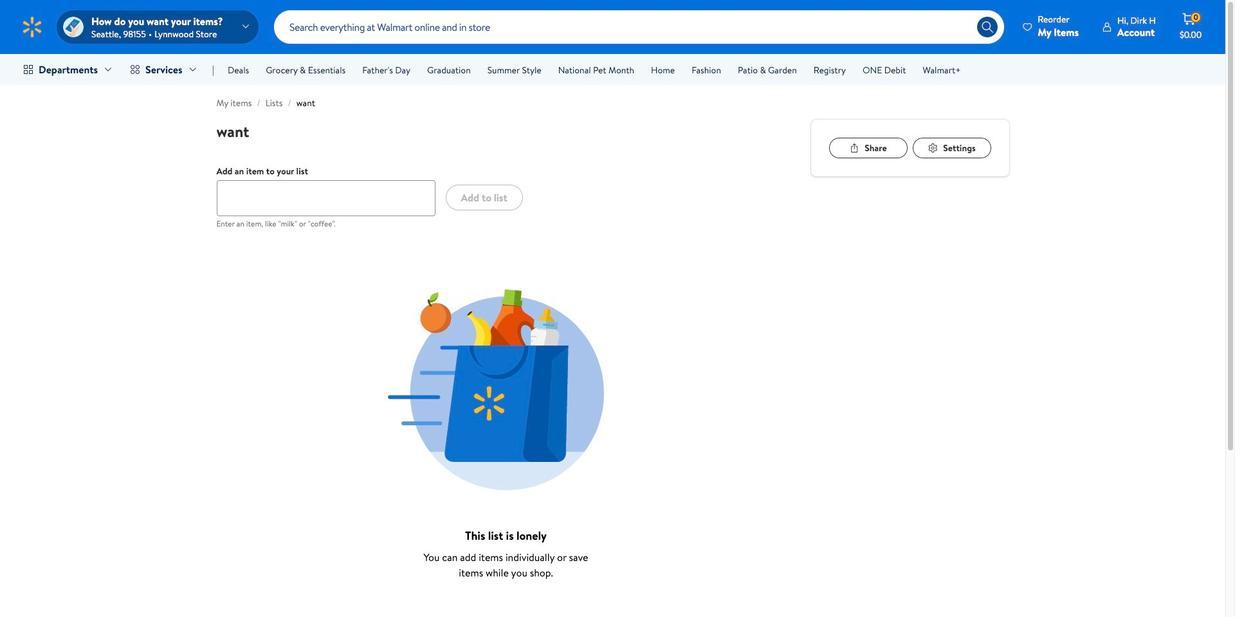 Task type: vqa. For each thing, say whether or not it's contained in the screenshot.
That
no



Task type: locate. For each thing, give the bounding box(es) containing it.
 image
[[63, 17, 84, 37]]

walmart homepage image
[[21, 15, 44, 39]]

None text field
[[217, 180, 435, 216]]



Task type: describe. For each thing, give the bounding box(es) containing it.
Walmart Site-Wide search field
[[274, 10, 1005, 44]]

search icon image
[[981, 21, 994, 33]]

Search search field
[[274, 10, 1005, 44]]



